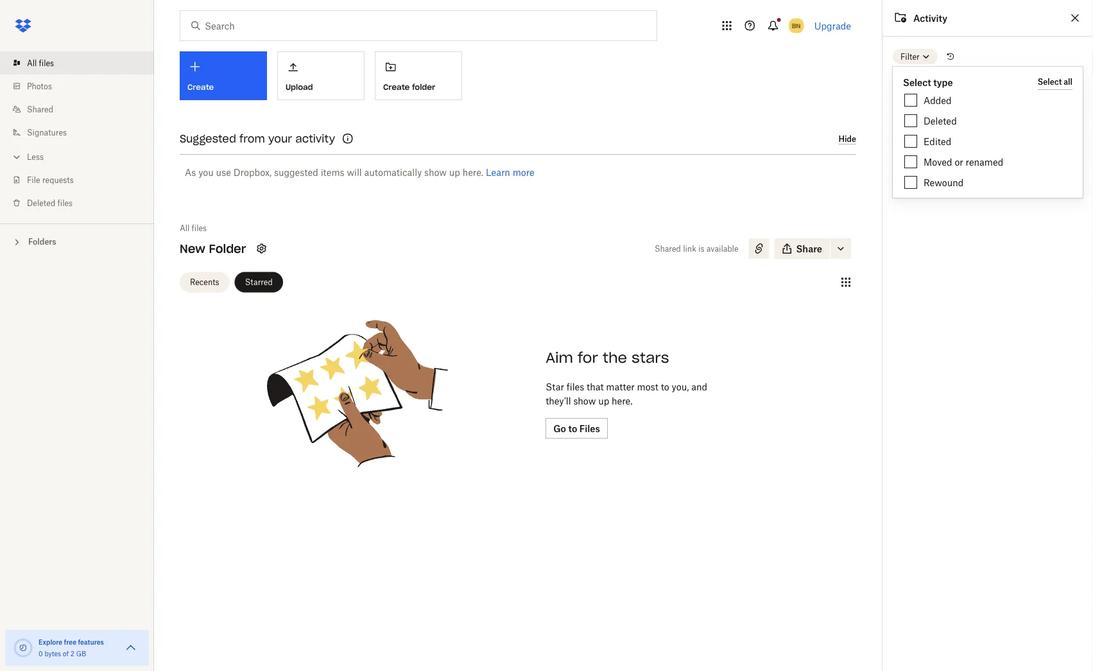 Task type: locate. For each thing, give the bounding box(es) containing it.
items
[[321, 167, 345, 178]]

1 horizontal spatial shared
[[655, 244, 681, 253]]

0 horizontal spatial deleted
[[27, 198, 55, 208]]

1 horizontal spatial select
[[1038, 77, 1062, 87]]

Search in folder "Dropbox" text field
[[205, 19, 631, 33]]

will up added checkbox item on the right top
[[974, 76, 987, 86]]

will right items
[[347, 167, 362, 178]]

1 horizontal spatial here.
[[612, 395, 633, 406]]

1 vertical spatial shared
[[655, 244, 681, 253]]

star
[[546, 381, 564, 392]]

up left learn at the left of page
[[449, 167, 460, 178]]

all files link
[[10, 51, 154, 74], [180, 222, 207, 234]]

available
[[707, 244, 739, 253]]

0 vertical spatial deleted
[[924, 115, 957, 126]]

show
[[989, 76, 1008, 86], [425, 167, 447, 178], [574, 395, 596, 406]]

1 vertical spatial up
[[449, 167, 460, 178]]

select type
[[904, 77, 953, 88]]

requests
[[42, 175, 74, 185]]

here. left learn at the left of page
[[463, 167, 484, 178]]

0 vertical spatial to
[[926, 76, 933, 86]]

updates to this folder will show up here.
[[893, 76, 1040, 86]]

moved or renamed
[[924, 156, 1004, 167]]

free
[[64, 638, 76, 646]]

as
[[185, 167, 196, 178]]

shared
[[27, 104, 53, 114], [655, 244, 681, 253]]

activity
[[914, 13, 948, 23]]

to left this
[[926, 76, 933, 86]]

0 horizontal spatial will
[[347, 167, 362, 178]]

0 horizontal spatial all files
[[27, 58, 54, 68]]

select left this
[[904, 77, 932, 88]]

to left you, at the bottom right of the page
[[661, 381, 670, 392]]

select for select type
[[904, 77, 932, 88]]

up down that
[[599, 395, 610, 406]]

recents button
[[180, 272, 230, 293]]

added
[[924, 95, 952, 106]]

0
[[39, 650, 43, 658]]

up
[[1010, 76, 1020, 86], [449, 167, 460, 178], [599, 395, 610, 406]]

1 horizontal spatial folder
[[951, 76, 972, 86]]

signatures
[[27, 127, 67, 137]]

folder right this
[[951, 76, 972, 86]]

shared left "link"
[[655, 244, 681, 253]]

1 horizontal spatial deleted
[[924, 115, 957, 126]]

file
[[27, 175, 40, 185]]

all files up photos
[[27, 58, 54, 68]]

deleted inside deleted files link
[[27, 198, 55, 208]]

0 horizontal spatial select
[[904, 77, 932, 88]]

show right automatically
[[425, 167, 447, 178]]

0 horizontal spatial all files link
[[10, 51, 154, 74]]

edited
[[924, 136, 952, 147]]

dropbox image
[[10, 13, 36, 39]]

deleted files link
[[10, 191, 154, 214]]

they'll
[[546, 395, 571, 406]]

1 horizontal spatial will
[[974, 76, 987, 86]]

deleted down file
[[27, 198, 55, 208]]

select left the 'all'
[[1038, 77, 1062, 87]]

folder inside button
[[412, 82, 435, 92]]

new folder
[[180, 241, 246, 256]]

stars
[[632, 349, 670, 367]]

0 horizontal spatial to
[[661, 381, 670, 392]]

deleted checkbox item
[[893, 110, 1083, 131]]

filter
[[901, 52, 920, 61]]

1 vertical spatial deleted
[[27, 198, 55, 208]]

1 vertical spatial all files
[[180, 223, 207, 233]]

None field
[[0, 0, 94, 14]]

your
[[268, 132, 292, 145]]

2 vertical spatial up
[[599, 395, 610, 406]]

added checkbox item
[[893, 90, 1083, 110]]

files left that
[[567, 381, 585, 392]]

here. left the 'all'
[[1022, 76, 1040, 86]]

0 horizontal spatial all
[[27, 58, 37, 68]]

of
[[63, 650, 69, 658]]

deleted
[[924, 115, 957, 126], [27, 198, 55, 208]]

select all button
[[1038, 74, 1073, 90]]

create
[[383, 82, 410, 92]]

photos
[[27, 81, 52, 91]]

all files up new at top
[[180, 223, 207, 233]]

bn
[[792, 22, 801, 30]]

1 horizontal spatial all files link
[[180, 222, 207, 234]]

moved
[[924, 156, 953, 167]]

1 vertical spatial to
[[661, 381, 670, 392]]

files inside list item
[[39, 58, 54, 68]]

link
[[683, 244, 697, 253]]

1 vertical spatial will
[[347, 167, 362, 178]]

0 vertical spatial shared
[[27, 104, 53, 114]]

2 vertical spatial show
[[574, 395, 596, 406]]

explore
[[39, 638, 62, 646]]

star files that matter most to you, and they'll show up here.
[[546, 381, 708, 406]]

select inside button
[[1038, 77, 1062, 87]]

folder
[[951, 76, 972, 86], [412, 82, 435, 92]]

rewound checkbox item
[[893, 172, 1083, 193]]

select
[[904, 77, 932, 88], [1038, 77, 1062, 87]]

show down that
[[574, 395, 596, 406]]

folders
[[28, 237, 56, 247]]

upgrade
[[815, 20, 852, 31]]

all files
[[27, 58, 54, 68], [180, 223, 207, 233]]

from
[[240, 132, 265, 145]]

all up photos
[[27, 58, 37, 68]]

show up added checkbox item on the right top
[[989, 76, 1008, 86]]

all
[[27, 58, 37, 68], [180, 223, 190, 233]]

all up new at top
[[180, 223, 190, 233]]

this
[[935, 76, 949, 86]]

automatically
[[364, 167, 422, 178]]

starred button
[[235, 272, 283, 293]]

to
[[926, 76, 933, 86], [661, 381, 670, 392]]

here. down the matter
[[612, 395, 633, 406]]

all files link up shared link
[[10, 51, 154, 74]]

deleted for deleted
[[924, 115, 957, 126]]

0 horizontal spatial folder
[[412, 82, 435, 92]]

0 vertical spatial all
[[27, 58, 37, 68]]

0 horizontal spatial shared
[[27, 104, 53, 114]]

rewound
[[924, 177, 964, 188]]

0 vertical spatial show
[[989, 76, 1008, 86]]

folder right 'create'
[[412, 82, 435, 92]]

2 horizontal spatial up
[[1010, 76, 1020, 86]]

0 vertical spatial here.
[[1022, 76, 1040, 86]]

0 horizontal spatial here.
[[463, 167, 484, 178]]

here.
[[1022, 76, 1040, 86], [463, 167, 484, 178], [612, 395, 633, 406]]

rewind this folder image
[[946, 51, 956, 62]]

2 horizontal spatial show
[[989, 76, 1008, 86]]

to inside star files that matter most to you, and they'll show up here.
[[661, 381, 670, 392]]

1 horizontal spatial up
[[599, 395, 610, 406]]

1 horizontal spatial show
[[574, 395, 596, 406]]

2 vertical spatial here.
[[612, 395, 633, 406]]

shared down photos
[[27, 104, 53, 114]]

files
[[39, 58, 54, 68], [58, 198, 73, 208], [192, 223, 207, 233], [567, 381, 585, 392]]

deleted for deleted files
[[27, 198, 55, 208]]

all files link up new at top
[[180, 222, 207, 234]]

list
[[0, 44, 154, 223]]

features
[[78, 638, 104, 646]]

all
[[1064, 77, 1073, 87]]

0 vertical spatial all files
[[27, 58, 54, 68]]

will
[[974, 76, 987, 86], [347, 167, 362, 178]]

all files list item
[[0, 51, 154, 74]]

1 horizontal spatial all
[[180, 223, 190, 233]]

deleted inside deleted checkbox item
[[924, 115, 957, 126]]

files down requests
[[58, 198, 73, 208]]

up up added checkbox item on the right top
[[1010, 76, 1020, 86]]

0 horizontal spatial show
[[425, 167, 447, 178]]

and
[[692, 381, 708, 392]]

deleted down the added
[[924, 115, 957, 126]]

files up photos
[[39, 58, 54, 68]]

create folder
[[383, 82, 435, 92]]



Task type: vqa. For each thing, say whether or not it's contained in the screenshot.
Learn
yes



Task type: describe. For each thing, give the bounding box(es) containing it.
more
[[513, 167, 535, 178]]

file requests
[[27, 175, 74, 185]]

select for select all
[[1038, 77, 1062, 87]]

as you use dropbox, suggested items will automatically show up here. learn more
[[185, 167, 535, 178]]

aim
[[546, 349, 573, 367]]

2
[[70, 650, 74, 658]]

starred
[[245, 277, 273, 287]]

type
[[934, 77, 953, 88]]

dropbox,
[[234, 167, 272, 178]]

1 vertical spatial all
[[180, 223, 190, 233]]

gb
[[76, 650, 86, 658]]

upgrade link
[[815, 20, 852, 31]]

share button
[[775, 238, 830, 259]]

suggested
[[180, 132, 236, 145]]

folder
[[209, 241, 246, 256]]

the
[[603, 349, 627, 367]]

is
[[699, 244, 705, 253]]

signatures link
[[10, 121, 154, 144]]

you,
[[672, 381, 689, 392]]

activity
[[296, 132, 335, 145]]

photos link
[[10, 74, 154, 98]]

shared for shared link is available
[[655, 244, 681, 253]]

that
[[587, 381, 604, 392]]

aim for the stars
[[546, 349, 670, 367]]

file requests link
[[10, 168, 154, 191]]

1 vertical spatial all files link
[[180, 222, 207, 234]]

files inside star files that matter most to you, and they'll show up here.
[[567, 381, 585, 392]]

0 vertical spatial up
[[1010, 76, 1020, 86]]

select all
[[1038, 77, 1073, 87]]

shared link
[[10, 98, 154, 121]]

show inside star files that matter most to you, and they'll show up here.
[[574, 395, 596, 406]]

learn more link
[[486, 167, 535, 178]]

filter button
[[893, 49, 938, 64]]

suggested
[[274, 167, 318, 178]]

updates
[[893, 76, 924, 86]]

create folder button
[[375, 51, 462, 100]]

1 horizontal spatial to
[[926, 76, 933, 86]]

less image
[[10, 151, 23, 163]]

moved or renamed checkbox item
[[893, 152, 1083, 172]]

suggested from your activity
[[180, 132, 335, 145]]

recents
[[190, 277, 219, 287]]

0 vertical spatial will
[[974, 76, 987, 86]]

1 horizontal spatial all files
[[180, 223, 207, 233]]

bytes
[[45, 650, 61, 658]]

bn button
[[786, 15, 807, 36]]

renamed
[[966, 156, 1004, 167]]

or
[[955, 156, 964, 167]]

all files inside 'all files' list item
[[27, 58, 54, 68]]

less
[[27, 152, 44, 162]]

explore free features 0 bytes of 2 gb
[[39, 638, 104, 658]]

2 horizontal spatial here.
[[1022, 76, 1040, 86]]

most
[[637, 381, 659, 392]]

edited checkbox item
[[893, 131, 1083, 152]]

you
[[199, 167, 214, 178]]

matter
[[606, 381, 635, 392]]

close right sidebar image
[[1068, 10, 1083, 26]]

list containing all files
[[0, 44, 154, 223]]

shared link is available
[[655, 244, 739, 253]]

folders button
[[0, 232, 154, 251]]

deleted files
[[27, 198, 73, 208]]

0 vertical spatial all files link
[[10, 51, 154, 74]]

0 horizontal spatial up
[[449, 167, 460, 178]]

1 vertical spatial here.
[[463, 167, 484, 178]]

1 vertical spatial show
[[425, 167, 447, 178]]

use
[[216, 167, 231, 178]]

new
[[180, 241, 205, 256]]

learn
[[486, 167, 510, 178]]

up inside star files that matter most to you, and they'll show up here.
[[599, 395, 610, 406]]

quota usage element
[[13, 638, 33, 658]]

shared for shared
[[27, 104, 53, 114]]

share
[[797, 243, 823, 254]]

all inside list item
[[27, 58, 37, 68]]

here. inside star files that matter most to you, and they'll show up here.
[[612, 395, 633, 406]]

files up new at top
[[192, 223, 207, 233]]

for
[[578, 349, 598, 367]]



